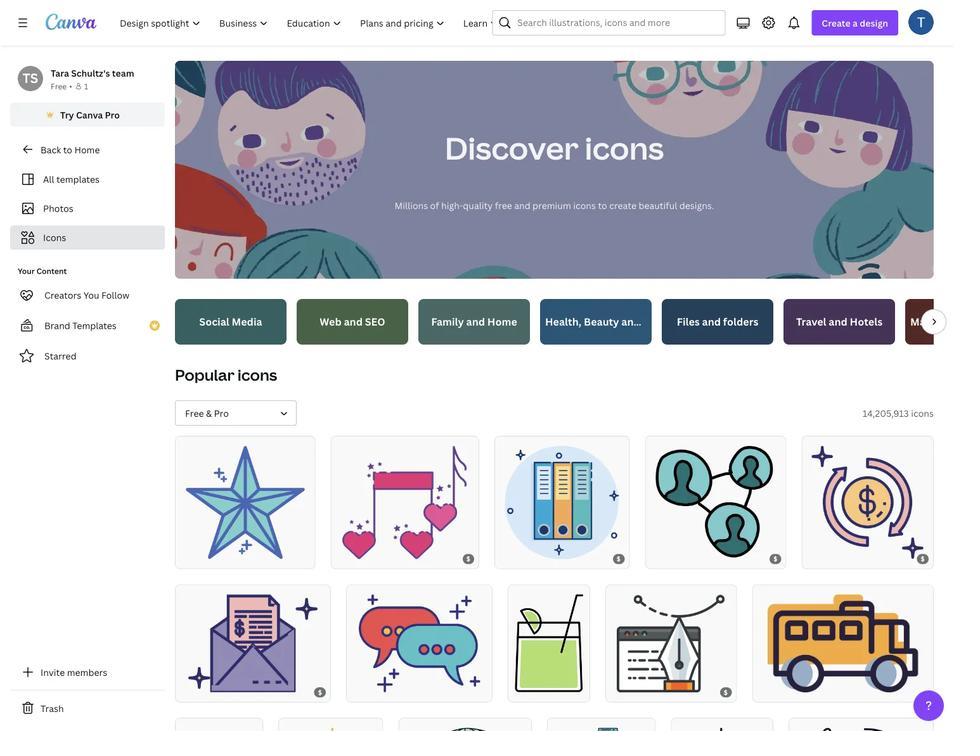 Task type: locate. For each thing, give the bounding box(es) containing it.
social media link
[[175, 299, 287, 345]]

to
[[63, 144, 72, 156], [598, 199, 607, 212]]

icons up free & pro dropdown button
[[238, 365, 277, 386]]

maps and
[[911, 315, 955, 329]]

canva
[[76, 109, 103, 121]]

and right maps
[[940, 315, 955, 329]]

free left &
[[185, 408, 204, 420]]

free inside dropdown button
[[185, 408, 204, 420]]

maps and link
[[906, 299, 955, 345]]

discover icons
[[445, 127, 664, 168]]

files
[[677, 315, 700, 329]]

1 vertical spatial free
[[185, 408, 204, 420]]

1 horizontal spatial pro
[[214, 408, 229, 420]]

and inside family and home link
[[467, 315, 485, 329]]

starred link
[[10, 344, 165, 369]]

airplane travel flying with planet fill style icon image
[[801, 729, 923, 732]]

None search field
[[492, 10, 726, 36]]

web
[[320, 315, 342, 329]]

web and seo
[[320, 315, 385, 329]]

0 horizontal spatial free
[[51, 81, 67, 91]]

try canva pro
[[60, 109, 120, 121]]

invite members button
[[10, 660, 165, 686]]

and right files
[[702, 315, 721, 329]]

1 horizontal spatial to
[[598, 199, 607, 212]]

•
[[69, 81, 72, 91]]

photos
[[43, 203, 73, 215]]

health, beauty and fashion
[[545, 315, 681, 329]]

members
[[67, 667, 107, 679]]

discover
[[445, 127, 579, 168]]

0 vertical spatial pro
[[105, 109, 120, 121]]

1
[[84, 81, 88, 91]]

files and folders link
[[662, 299, 774, 345]]

0 horizontal spatial pro
[[105, 109, 120, 121]]

and inside travel and hotels 'link'
[[829, 315, 848, 329]]

and right "family"
[[467, 315, 485, 329]]

and inside maps and link
[[940, 315, 955, 329]]

of
[[430, 199, 439, 212]]

1 vertical spatial to
[[598, 199, 607, 212]]

to right back
[[63, 144, 72, 156]]

and for family and home
[[467, 315, 485, 329]]

icons
[[585, 127, 664, 168], [573, 199, 596, 212], [238, 365, 277, 386], [912, 408, 934, 420]]

half brain bulb innovation idea icon flat style image
[[287, 729, 375, 732]]

home
[[74, 144, 100, 156], [488, 315, 517, 329]]

0 vertical spatial free
[[51, 81, 67, 91]]

$ for notes music with hearts detailed image
[[467, 555, 471, 564]]

pro right canva
[[105, 109, 120, 121]]

your
[[18, 266, 35, 277]]

$ for web design image
[[724, 689, 728, 697]]

free left • at the left of page
[[51, 81, 67, 91]]

$ for receipt commercial with money symbol in envelope image
[[318, 689, 322, 697]]

invite members
[[41, 667, 107, 679]]

a
[[853, 17, 858, 29]]

and left seo at the left of page
[[344, 315, 363, 329]]

home up all templates link
[[74, 144, 100, 156]]

icons
[[43, 232, 66, 244]]

Search search field
[[518, 11, 718, 35]]

sphere browser computer free form   style icon image
[[409, 729, 521, 732]]

creators you follow
[[44, 290, 129, 302]]

pro
[[105, 109, 120, 121], [214, 408, 229, 420]]

and inside files and folders link
[[702, 315, 721, 329]]

home right "family"
[[488, 315, 517, 329]]

office books detailed   style icons image
[[505, 447, 620, 560]]

and right beauty
[[622, 315, 640, 329]]

and right the 'travel'
[[829, 315, 848, 329]]

back to home link
[[10, 137, 165, 162]]

all templates
[[43, 173, 100, 186]]

icons up create in the top of the page
[[585, 127, 664, 168]]

create
[[610, 199, 637, 212]]

trash link
[[10, 696, 165, 722]]

1 vertical spatial home
[[488, 315, 517, 329]]

icons right 14,205,913
[[912, 408, 934, 420]]

maps
[[911, 315, 937, 329]]

0 vertical spatial to
[[63, 144, 72, 156]]

creators you follow link
[[10, 283, 165, 308]]

tara schultz's team
[[51, 67, 134, 79]]

0 vertical spatial home
[[74, 144, 100, 156]]

pro inside dropdown button
[[214, 408, 229, 420]]

to left create in the top of the page
[[598, 199, 607, 212]]

pro right &
[[214, 408, 229, 420]]

tara schultz image
[[909, 9, 934, 35]]

tara
[[51, 67, 69, 79]]

and inside web and seo 'link'
[[344, 315, 363, 329]]

office image
[[556, 729, 648, 732]]

beauty
[[584, 315, 619, 329]]

0 horizontal spatial home
[[74, 144, 100, 156]]

tara schultz's team element
[[18, 66, 43, 91]]

$
[[467, 555, 471, 564], [617, 555, 621, 564], [774, 555, 778, 564], [921, 555, 926, 564], [318, 689, 322, 697], [724, 689, 728, 697]]

free
[[51, 81, 67, 91], [185, 408, 204, 420]]

files and folders
[[677, 315, 759, 329]]

and
[[514, 199, 531, 212], [344, 315, 363, 329], [467, 315, 485, 329], [622, 315, 640, 329], [702, 315, 721, 329], [829, 315, 848, 329], [940, 315, 955, 329]]

schultz's
[[71, 67, 110, 79]]

1 horizontal spatial free
[[185, 408, 204, 420]]

school bus icon image
[[768, 595, 919, 693]]

1 vertical spatial pro
[[214, 408, 229, 420]]

millions of high-quality free and premium icons to create beautiful designs.
[[395, 199, 714, 212]]

free & pro button
[[175, 401, 297, 426]]

1 horizontal spatial home
[[488, 315, 517, 329]]

pro inside button
[[105, 109, 120, 121]]



Task type: describe. For each thing, give the bounding box(es) containing it.
social
[[199, 315, 229, 329]]

millions
[[395, 199, 428, 212]]

and for maps and
[[940, 315, 955, 329]]

and for travel and hotels
[[829, 315, 848, 329]]

travel and hotels
[[797, 315, 883, 329]]

free for free & pro
[[185, 408, 204, 420]]

and inside "health, beauty and fashion" link
[[622, 315, 640, 329]]

and for web and seo
[[344, 315, 363, 329]]

receipt commercial with money symbol in envelope image
[[188, 595, 318, 693]]

templates
[[56, 173, 100, 186]]

travel
[[797, 315, 827, 329]]

designs.
[[680, 199, 714, 212]]

14,205,913 icons
[[863, 408, 934, 420]]

premium
[[533, 199, 571, 212]]

home for back to home
[[74, 144, 100, 156]]

all templates link
[[18, 167, 157, 192]]

design
[[860, 17, 889, 29]]

content
[[37, 266, 67, 277]]

free & pro
[[185, 408, 229, 420]]

team
[[112, 67, 134, 79]]

brand templates
[[44, 320, 117, 332]]

family
[[431, 315, 464, 329]]

folders
[[724, 315, 759, 329]]

web and seo link
[[297, 299, 408, 345]]

&
[[206, 408, 212, 420]]

family and home link
[[419, 299, 530, 345]]

you
[[84, 290, 99, 302]]

try
[[60, 109, 74, 121]]

health,
[[545, 315, 582, 329]]

icons for 14,205,913 icons
[[912, 408, 934, 420]]

high-
[[441, 199, 463, 212]]

create a design button
[[812, 10, 899, 36]]

drink icon image
[[515, 595, 583, 693]]

travel and hotels link
[[784, 299, 896, 345]]

14,205,913
[[863, 408, 909, 420]]

icons for popular icons
[[238, 365, 277, 386]]

0 horizontal spatial to
[[63, 144, 72, 156]]

beautiful
[[639, 199, 678, 212]]

pro for try canva pro
[[105, 109, 120, 121]]

invite
[[41, 667, 65, 679]]

all
[[43, 173, 54, 186]]

top level navigation element
[[112, 10, 510, 36]]

free •
[[51, 81, 72, 91]]

back to home
[[41, 144, 100, 156]]

creators
[[44, 290, 81, 302]]

$ for arrows with coin money dollar filled icon
[[921, 555, 926, 564]]

seo
[[365, 315, 385, 329]]

photos link
[[18, 197, 157, 221]]

people image
[[656, 447, 776, 560]]

tara schultz's team image
[[18, 66, 43, 91]]

health, beauty and fashion link
[[540, 299, 681, 345]]

social media
[[199, 315, 262, 329]]

popular icons
[[175, 365, 277, 386]]

web design image
[[617, 595, 726, 693]]

free
[[495, 199, 512, 212]]

pro for free & pro
[[214, 408, 229, 420]]

chat icon image
[[359, 595, 480, 693]]

hotels
[[850, 315, 883, 329]]

brand templates link
[[10, 313, 165, 339]]

create
[[822, 17, 851, 29]]

star five pointed fill style icon image
[[186, 447, 305, 560]]

family and home
[[431, 315, 517, 329]]

icons for discover icons
[[585, 127, 664, 168]]

your content
[[18, 266, 67, 277]]

home for family and home
[[488, 315, 517, 329]]

arrows with coin money dollar filled icon image
[[812, 447, 924, 560]]

popular
[[175, 365, 235, 386]]

quality
[[463, 199, 493, 212]]

icons right premium at right
[[573, 199, 596, 212]]

templates
[[72, 320, 117, 332]]

starred
[[44, 350, 76, 362]]

create a design
[[822, 17, 889, 29]]

follow
[[101, 290, 129, 302]]

back
[[41, 144, 61, 156]]

and right free
[[514, 199, 531, 212]]

try canva pro button
[[10, 103, 165, 127]]

fashion
[[643, 315, 681, 329]]

$ for office books detailed   style icons
[[617, 555, 621, 564]]

media
[[232, 315, 262, 329]]

brand
[[44, 320, 70, 332]]

and for files and folders
[[702, 315, 721, 329]]

notes music with hearts detailed image
[[342, 447, 468, 560]]

financial image
[[680, 729, 766, 732]]

free for free •
[[51, 81, 67, 91]]

$ for people image
[[774, 555, 778, 564]]

trash
[[41, 703, 64, 715]]



Task type: vqa. For each thing, say whether or not it's contained in the screenshot.
topmost do
no



